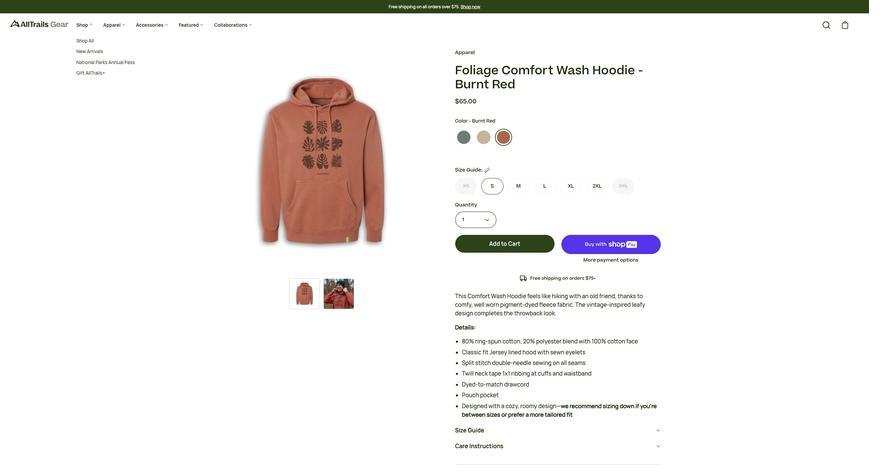 Task type: locate. For each thing, give the bounding box(es) containing it.
1 horizontal spatial on
[[553, 360, 560, 367]]

orders left over
[[428, 4, 441, 9]]

all left over
[[423, 4, 427, 9]]

0 horizontal spatial fit
[[483, 349, 489, 356]]

all
[[89, 38, 94, 44]]

all up and
[[561, 360, 567, 367]]

1 vertical spatial comfort
[[468, 293, 490, 300]]

0 horizontal spatial -
[[469, 118, 471, 125]]

option group
[[455, 129, 661, 149]]

80% ring-spun cotton, 20% polyester blend with 100% cotton face classic fit jersey lined hood with sewn eyelets split stitch double-needle sewing on all seams twill neck tape 1x1 ribbing at cuffs and waistband dyed-to-match drawcord pouch pocket
[[462, 338, 639, 399]]

comfort
[[502, 62, 554, 79], [468, 293, 490, 300]]

1 vertical spatial a
[[526, 411, 529, 419]]

burnt up natural image
[[472, 118, 486, 125]]

with up eyelets
[[579, 338, 591, 346]]

1 vertical spatial on
[[563, 275, 569, 282]]

foliage comfort wash hoodie - burnt red
[[455, 62, 644, 93]]

0 horizontal spatial to
[[502, 240, 507, 248]]

fit inside 80% ring-spun cotton, 20% polyester blend with 100% cotton face classic fit jersey lined hood with sewn eyelets split stitch double-needle sewing on all seams twill neck tape 1x1 ribbing at cuffs and waistband dyed-to-match drawcord pouch pocket
[[483, 349, 489, 356]]

truck image
[[520, 275, 527, 282]]

1 horizontal spatial all
[[561, 360, 567, 367]]

payment
[[598, 257, 619, 264]]

0 horizontal spatial shipping
[[399, 4, 416, 9]]

0 horizontal spatial orders
[[428, 4, 441, 9]]

fit up the stitch
[[483, 349, 489, 356]]

toggle plus image for shop
[[89, 23, 93, 27]]

on left over
[[417, 4, 422, 9]]

2 size from the top
[[455, 427, 467, 435]]

to up leafy on the right
[[638, 293, 643, 300]]

0 horizontal spatial comfort
[[468, 293, 490, 300]]

shop inside "link"
[[76, 38, 88, 44]]

4 toggle plus image from the left
[[249, 23, 253, 27]]

new arrivals
[[76, 48, 103, 55]]

shipping for all
[[399, 4, 416, 9]]

0 horizontal spatial a
[[502, 403, 505, 410]]

hoodie inside foliage comfort wash hoodie - burnt red
[[593, 62, 636, 79]]

$75.
[[452, 4, 460, 9]]

shop right $75.
[[461, 4, 471, 9]]

orders left $75+
[[570, 275, 585, 282]]

all inside 80% ring-spun cotton, 20% polyester blend with 100% cotton face classic fit jersey lined hood with sewn eyelets split stitch double-needle sewing on all seams twill neck tape 1x1 ribbing at cuffs and waistband dyed-to-match drawcord pouch pocket
[[561, 360, 567, 367]]

1 vertical spatial orders
[[570, 275, 585, 282]]

1 vertical spatial -
[[469, 118, 471, 125]]

1 horizontal spatial wash
[[557, 62, 590, 79]]

on down 'sewn'
[[553, 360, 560, 367]]

0 horizontal spatial apparel
[[103, 22, 122, 28]]

shop up shop all
[[76, 22, 89, 28]]

1 size from the top
[[455, 167, 466, 174]]

cozy,
[[506, 403, 520, 410]]

apparel link up shop all "link"
[[98, 17, 131, 34]]

80%
[[462, 338, 474, 346]]

3 toggle plus image from the left
[[200, 23, 204, 27]]

toggle plus image for accessories
[[165, 23, 169, 27]]

with right buy
[[596, 241, 607, 248]]

natural image
[[477, 131, 491, 144]]

comfort inside foliage comfort wash hoodie - burnt red
[[502, 62, 554, 79]]

and
[[553, 370, 563, 378]]

0 horizontal spatial hoodie
[[508, 293, 527, 300]]

1 vertical spatial wash
[[492, 293, 506, 300]]

1 horizontal spatial a
[[526, 411, 529, 419]]

0 vertical spatial burnt
[[455, 76, 489, 93]]

comfort for foliage
[[502, 62, 554, 79]]

pocket
[[481, 392, 499, 399]]

fit down we
[[567, 411, 573, 419]]

alltrails+
[[86, 70, 105, 76]]

polyester
[[537, 338, 562, 346]]

apparel
[[103, 22, 122, 28], [455, 49, 475, 56]]

over
[[442, 4, 451, 9]]

wash for feels
[[492, 293, 506, 300]]

toggle plus image inside "featured" link
[[200, 23, 204, 27]]

guide
[[468, 427, 485, 435]]

1 vertical spatial free
[[531, 275, 541, 282]]

toggle plus image for collaborations
[[249, 23, 253, 27]]

burnt
[[455, 76, 489, 93], [472, 118, 486, 125]]

2 horizontal spatial on
[[563, 275, 569, 282]]

vintage-
[[587, 301, 610, 309]]

burnt red image
[[497, 131, 511, 144]]

foliage comfort wash hoodie - burnt red hoodie touchstone image
[[209, 49, 435, 275], [290, 279, 320, 309], [324, 279, 354, 309]]

inspired
[[610, 301, 631, 309]]

more
[[584, 257, 596, 264]]

ribbing
[[512, 370, 530, 378]]

comfort inside this comfort wash hoodie feels like hiking with an old friend, thanks to comfy, well worn pigment-dyed fleece fabric. the vintage-inspired leafy design completes the throwback look.
[[468, 293, 490, 300]]

guide:
[[467, 167, 483, 174]]

1 vertical spatial hoodie
[[508, 293, 527, 300]]

add
[[490, 240, 500, 248]]

recommend
[[570, 403, 602, 410]]

a down roomy
[[526, 411, 529, 419]]

1 vertical spatial apparel
[[455, 49, 475, 56]]

throwback
[[515, 310, 543, 318]]

to-
[[478, 381, 486, 389]]

with inside this comfort wash hoodie feels like hiking with an old friend, thanks to comfy, well worn pigment-dyed fleece fabric. the vintage-inspired leafy design completes the throwback look.
[[570, 293, 581, 300]]

at
[[532, 370, 537, 378]]

-
[[639, 62, 644, 79], [469, 118, 471, 125]]

hoodie inside this comfort wash hoodie feels like hiking with an old friend, thanks to comfy, well worn pigment-dyed fleece fabric. the vintage-inspired leafy design completes the throwback look.
[[508, 293, 527, 300]]

1 vertical spatial red
[[487, 118, 496, 125]]

20%
[[523, 338, 536, 346]]

cotton,
[[503, 338, 522, 346]]

designed
[[462, 403, 488, 410]]

hoodie
[[593, 62, 636, 79], [508, 293, 527, 300]]

1 vertical spatial fit
[[567, 411, 573, 419]]

free shipping on orders $75+
[[531, 275, 596, 282]]

0 horizontal spatial on
[[417, 4, 422, 9]]

2 toggle plus image from the left
[[165, 23, 169, 27]]

double-
[[492, 360, 513, 367]]

0 vertical spatial apparel
[[103, 22, 122, 28]]

burnt up the '$65.00'
[[455, 76, 489, 93]]

shop for shop
[[76, 22, 89, 28]]

apparel up 'foliage'
[[455, 49, 475, 56]]

0 vertical spatial -
[[639, 62, 644, 79]]

100%
[[592, 338, 607, 346]]

0 vertical spatial shipping
[[399, 4, 416, 9]]

national
[[76, 59, 95, 65]]

2 vertical spatial shop
[[76, 38, 88, 44]]

a up or
[[502, 403, 505, 410]]

toggle plus image
[[89, 23, 93, 27], [165, 23, 169, 27], [200, 23, 204, 27], [249, 23, 253, 27]]

1 vertical spatial all
[[561, 360, 567, 367]]

apparel link
[[98, 17, 131, 34], [455, 49, 475, 56]]

1 horizontal spatial free
[[531, 275, 541, 282]]

more
[[530, 411, 544, 419]]

hoodie for -
[[593, 62, 636, 79]]

shipping for orders
[[542, 275, 562, 282]]

wash
[[557, 62, 590, 79], [492, 293, 506, 300]]

with up sewing
[[538, 349, 550, 356]]

tailored
[[545, 411, 566, 419]]

shop all link
[[71, 36, 140, 46]]

free for free shipping on orders $75+
[[531, 275, 541, 282]]

0 vertical spatial wash
[[557, 62, 590, 79]]

designed with a cozy, roomy design—
[[462, 403, 561, 410]]

0 vertical spatial to
[[502, 240, 507, 248]]

look.
[[544, 310, 557, 318]]

size left 'guide:'
[[455, 167, 466, 174]]

cotton
[[608, 338, 626, 346]]

toggle plus image inside shop link
[[89, 23, 93, 27]]

1 horizontal spatial -
[[639, 62, 644, 79]]

the
[[504, 310, 513, 318]]

1x1
[[503, 370, 511, 378]]

lined
[[509, 349, 522, 356]]

3xl
[[619, 183, 629, 190]]

eyelets
[[566, 349, 586, 356]]

0 vertical spatial orders
[[428, 4, 441, 9]]

pine image
[[457, 131, 471, 144]]

design—
[[539, 403, 561, 410]]

toggle plus image inside accessories link
[[165, 23, 169, 27]]

size inside size guide button
[[455, 427, 467, 435]]

red inside foliage comfort wash hoodie - burnt red
[[492, 76, 516, 93]]

toggle plus image inside collaborations link
[[249, 23, 253, 27]]

cuffs
[[538, 370, 552, 378]]

0 vertical spatial red
[[492, 76, 516, 93]]

new
[[76, 48, 86, 55]]

1 vertical spatial size
[[455, 427, 467, 435]]

1 horizontal spatial to
[[638, 293, 643, 300]]

1 vertical spatial to
[[638, 293, 643, 300]]

shop left all
[[76, 38, 88, 44]]

apparel link up 'foliage'
[[455, 49, 475, 56]]

wash inside foliage comfort wash hoodie - burnt red
[[557, 62, 590, 79]]

0 vertical spatial comfort
[[502, 62, 554, 79]]

size inside size guide: button
[[455, 167, 466, 174]]

1 horizontal spatial hoodie
[[593, 62, 636, 79]]

to
[[502, 240, 507, 248], [638, 293, 643, 300]]

0 vertical spatial hoodie
[[593, 62, 636, 79]]

size left guide
[[455, 427, 467, 435]]

care
[[455, 443, 469, 450]]

0 horizontal spatial apparel link
[[98, 17, 131, 34]]

with up sizes at the right
[[489, 403, 501, 410]]

1 horizontal spatial shipping
[[542, 275, 562, 282]]

1 vertical spatial shipping
[[542, 275, 562, 282]]

color
[[455, 118, 468, 125]]

1 vertical spatial apparel link
[[455, 49, 475, 56]]

with inside button
[[596, 241, 607, 248]]

on up hiking
[[563, 275, 569, 282]]

pouch
[[462, 392, 479, 399]]

orders
[[428, 4, 441, 9], [570, 275, 585, 282]]

featured link
[[174, 17, 209, 34]]

0 vertical spatial free
[[389, 4, 398, 9]]

0 vertical spatial on
[[417, 4, 422, 9]]

shop for shop all
[[76, 38, 88, 44]]

to right add
[[502, 240, 507, 248]]

1 vertical spatial shop
[[76, 22, 89, 28]]

hiking
[[552, 293, 568, 300]]

0 vertical spatial apparel link
[[98, 17, 131, 34]]

0 horizontal spatial wash
[[492, 293, 506, 300]]

1 horizontal spatial fit
[[567, 411, 573, 419]]

more payment options
[[584, 257, 639, 264]]

wash inside this comfort wash hoodie feels like hiking with an old friend, thanks to comfy, well worn pigment-dyed fleece fabric. the vintage-inspired leafy design completes the throwback look.
[[492, 293, 506, 300]]

comfy,
[[455, 301, 473, 309]]

1 horizontal spatial comfort
[[502, 62, 554, 79]]

add to cart button
[[455, 235, 555, 253]]

the
[[576, 301, 586, 309]]

2 vertical spatial on
[[553, 360, 560, 367]]

apparel up shop all "link"
[[103, 22, 122, 28]]

tape
[[489, 370, 502, 378]]

1 toggle plus image from the left
[[89, 23, 93, 27]]

0 vertical spatial size
[[455, 167, 466, 174]]

on for orders
[[563, 275, 569, 282]]

1 horizontal spatial orders
[[570, 275, 585, 282]]

0 horizontal spatial all
[[423, 4, 427, 9]]

shipping
[[399, 4, 416, 9], [542, 275, 562, 282]]

2xl
[[593, 183, 602, 190]]

instructions
[[470, 443, 504, 450]]

0 horizontal spatial free
[[389, 4, 398, 9]]

with up the
[[570, 293, 581, 300]]

0 vertical spatial fit
[[483, 349, 489, 356]]

fit
[[483, 349, 489, 356], [567, 411, 573, 419]]



Task type: describe. For each thing, give the bounding box(es) containing it.
collaborations
[[214, 22, 249, 28]]

Pine radio
[[455, 129, 473, 146]]

pass
[[125, 59, 135, 65]]

gift alltrails+ link
[[71, 68, 140, 79]]

to inside button
[[502, 240, 507, 248]]

size guide:
[[455, 167, 483, 174]]

twill
[[462, 370, 474, 378]]

care instructions
[[455, 443, 504, 450]]

annual
[[109, 59, 124, 65]]

on for all
[[417, 4, 422, 9]]

size guide button
[[455, 423, 661, 439]]

a inside we recommend sizing down if you're between sizes or prefer a more tailored fit
[[526, 411, 529, 419]]

foliage
[[455, 62, 499, 79]]

seams
[[568, 360, 586, 367]]

to inside this comfort wash hoodie feels like hiking with an old friend, thanks to comfy, well worn pigment-dyed fleece fabric. the vintage-inspired leafy design completes the throwback look.
[[638, 293, 643, 300]]

size guide: button
[[455, 166, 490, 175]]

sizes
[[487, 411, 501, 419]]

gift
[[76, 70, 85, 76]]

parks
[[96, 59, 108, 65]]

0 vertical spatial shop
[[461, 4, 471, 9]]

free shipping on all orders over $75. shop now
[[389, 4, 481, 9]]

0 vertical spatial all
[[423, 4, 427, 9]]

stitch
[[476, 360, 491, 367]]

thanks
[[618, 293, 637, 300]]

national parks annual pass link
[[71, 57, 140, 68]]

jersey
[[490, 349, 508, 356]]

options
[[621, 257, 639, 264]]

needle
[[513, 360, 532, 367]]

$75+
[[586, 275, 596, 282]]

new arrivals link
[[71, 46, 140, 57]]

color - burnt red
[[455, 118, 496, 125]]

cart
[[509, 240, 521, 248]]

match
[[486, 381, 504, 389]]

- inside foliage comfort wash hoodie - burnt red
[[639, 62, 644, 79]]

neck
[[475, 370, 488, 378]]

fit inside we recommend sizing down if you're between sizes or prefer a more tailored fit
[[567, 411, 573, 419]]

more payment options button
[[562, 256, 661, 265]]

collaborations link
[[209, 17, 258, 34]]

split
[[462, 360, 475, 367]]

on inside 80% ring-spun cotton, 20% polyester blend with 100% cotton face classic fit jersey lined hood with sewn eyelets split stitch double-needle sewing on all seams twill neck tape 1x1 ribbing at cuffs and waistband dyed-to-match drawcord pouch pocket
[[553, 360, 560, 367]]

comfort for this
[[468, 293, 490, 300]]

like
[[542, 293, 551, 300]]

you're
[[641, 403, 657, 410]]

$65.00
[[455, 97, 477, 106]]

toggle plus image
[[122, 23, 126, 27]]

between
[[462, 411, 486, 419]]

classic
[[462, 349, 482, 356]]

Burnt Red radio
[[495, 129, 512, 146]]

we recommend sizing down if you're between sizes or prefer a more tailored fit
[[462, 403, 657, 419]]

fleece
[[540, 301, 557, 309]]

free for free shipping on all orders over $75. shop now
[[389, 4, 398, 9]]

buy with button
[[562, 235, 661, 254]]

design
[[455, 310, 474, 318]]

1 horizontal spatial apparel link
[[455, 49, 475, 56]]

drawcord
[[505, 381, 530, 389]]

featured
[[179, 22, 200, 28]]

dyed
[[525, 301, 539, 309]]

details:
[[455, 324, 476, 332]]

xl
[[568, 183, 575, 190]]

shop link
[[71, 17, 98, 34]]

1 vertical spatial burnt
[[472, 118, 486, 125]]

0 vertical spatial a
[[502, 403, 505, 410]]

add to cart
[[490, 240, 521, 248]]

blend
[[563, 338, 578, 346]]

hoodie for feels
[[508, 293, 527, 300]]

m
[[517, 183, 521, 190]]

friend,
[[600, 293, 617, 300]]

or
[[502, 411, 507, 419]]

arrivals
[[87, 48, 103, 55]]

accessories link
[[131, 17, 174, 34]]

quantity
[[455, 202, 478, 209]]

Natural radio
[[475, 129, 493, 146]]

down
[[620, 403, 635, 410]]

old
[[590, 293, 599, 300]]

burnt inside foliage comfort wash hoodie - burnt red
[[455, 76, 489, 93]]

toggle plus image for featured
[[200, 23, 204, 27]]

now
[[472, 4, 481, 9]]

buy
[[585, 241, 595, 248]]

completes
[[475, 310, 503, 318]]

buy with
[[585, 241, 608, 248]]

sewing
[[533, 360, 552, 367]]

pigment-
[[501, 301, 525, 309]]

1 button
[[455, 212, 497, 228]]

sewn
[[551, 349, 565, 356]]

waistband
[[564, 370, 592, 378]]

well
[[474, 301, 485, 309]]

this
[[455, 293, 467, 300]]

face
[[627, 338, 639, 346]]

l
[[544, 183, 547, 190]]

wash for -
[[557, 62, 590, 79]]

size for size guide:
[[455, 167, 466, 174]]

s
[[491, 183, 494, 190]]

we
[[561, 403, 569, 410]]

national parks annual pass
[[76, 59, 135, 65]]

spun
[[488, 338, 502, 346]]

if
[[636, 403, 640, 410]]

size for size guide
[[455, 427, 467, 435]]

1 horizontal spatial apparel
[[455, 49, 475, 56]]



Task type: vqa. For each thing, say whether or not it's contained in the screenshot.
polyester
yes



